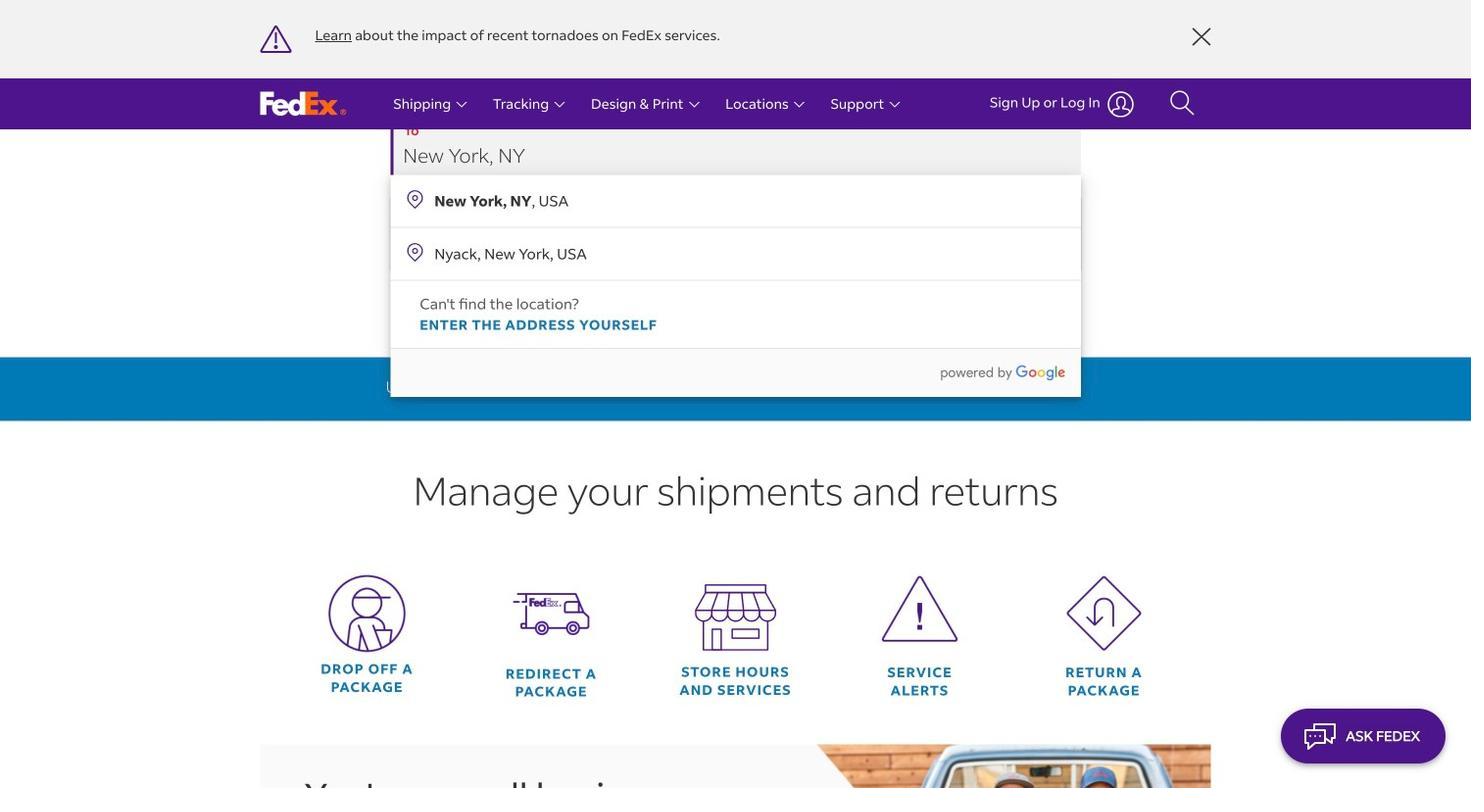 Task type: describe. For each thing, give the bounding box(es) containing it.
fedex logo image
[[260, 92, 347, 116]]

1 option from the top
[[390, 175, 1081, 227]]

close the alert image
[[1193, 27, 1211, 46]]

search image
[[1170, 89, 1196, 119]]

sign up or log in image
[[1108, 91, 1135, 117]]

To address, type in the full address your mailing from. Then use the drop down that appears to select the best address match, below. If you cannot use drop down.  Call 1 800 4 6 3 3 3 3 9. text field
[[390, 116, 1081, 175]]



Task type: vqa. For each thing, say whether or not it's contained in the screenshot.
FedEx Logo
yes



Task type: locate. For each thing, give the bounding box(es) containing it.
option
[[390, 175, 1081, 227], [390, 227, 1081, 280]]

From address, type in the full address your mailing from. Then use the drop down that appears to select the best address match, below. If you cannot use drop down.  Call 1 800 4 6 3 3 3 3 9. text field
[[390, 55, 1081, 114]]

list box
[[390, 175, 1081, 397]]

2 option from the top
[[390, 227, 1081, 280]]



